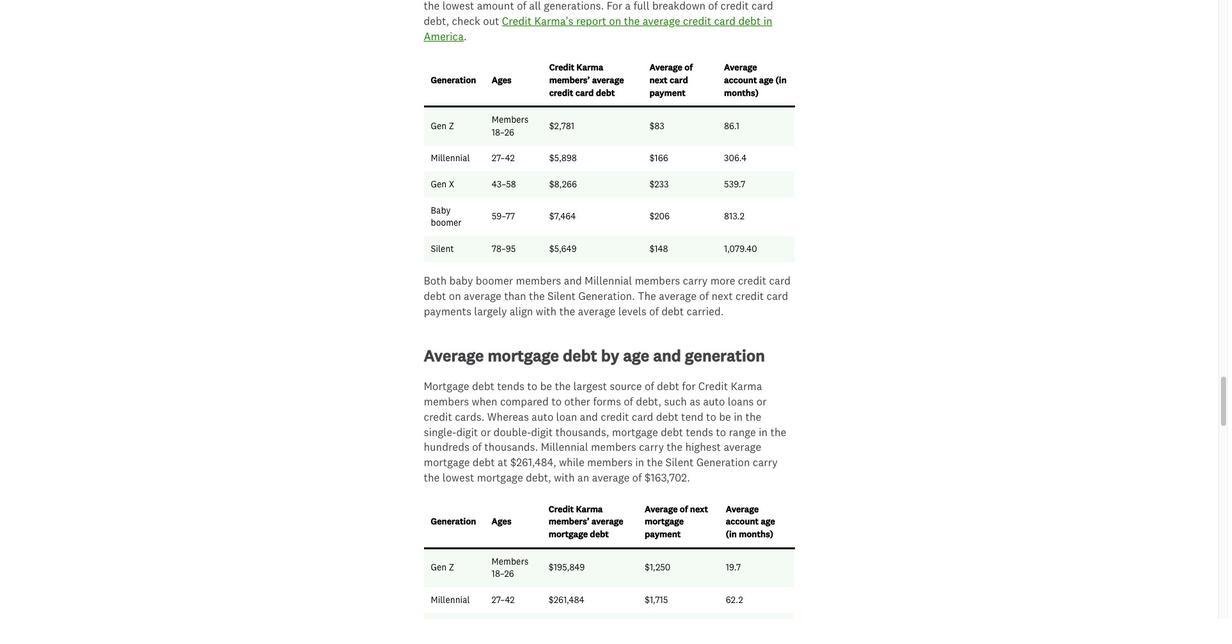 Task type: vqa. For each thing, say whether or not it's contained in the screenshot.


Task type: locate. For each thing, give the bounding box(es) containing it.
karma's
[[534, 14, 574, 27]]

average account age (in months) up 19.7 on the right of the page
[[726, 503, 775, 540]]

lowest
[[442, 471, 474, 484]]

for
[[682, 379, 696, 393]]

to right tend
[[706, 410, 716, 423]]

0 horizontal spatial next
[[650, 74, 668, 86]]

1 vertical spatial be
[[719, 410, 731, 423]]

0 vertical spatial on
[[609, 14, 621, 27]]

carry down range
[[753, 456, 778, 469]]

average up $83 on the right of the page
[[650, 62, 683, 73]]

carry left more
[[683, 274, 708, 287]]

ages
[[492, 74, 512, 86], [492, 516, 512, 527]]

thousands.
[[484, 440, 538, 454]]

0 vertical spatial payment
[[650, 87, 686, 98]]

0 horizontal spatial be
[[540, 379, 552, 393]]

2 horizontal spatial carry
[[753, 456, 778, 469]]

0 vertical spatial silent
[[431, 243, 454, 254]]

1 horizontal spatial tends
[[686, 425, 713, 439]]

$148
[[650, 243, 668, 254]]

members
[[492, 114, 529, 125], [492, 556, 529, 567]]

mortgage down $163,702.
[[645, 516, 684, 527]]

boomer down baby
[[431, 217, 462, 228]]

1 vertical spatial z
[[449, 562, 454, 573]]

59–77
[[492, 211, 515, 222]]

next inside average of next card payment
[[650, 74, 668, 86]]

2 vertical spatial and
[[580, 410, 598, 423]]

2 horizontal spatial silent
[[666, 456, 694, 469]]

1 horizontal spatial on
[[609, 14, 621, 27]]

the up range
[[745, 410, 761, 423]]

0 vertical spatial members 18–26
[[492, 114, 529, 138]]

payment up $83 on the right of the page
[[650, 87, 686, 98]]

account up 86.1
[[724, 74, 757, 86]]

z for $195,849
[[449, 562, 454, 573]]

compared
[[500, 395, 549, 408]]

members 18–26
[[492, 114, 529, 138], [492, 556, 529, 580]]

mortgage inside credit karma members' average mortgage debt
[[549, 528, 588, 540]]

mortgage down 'forms'
[[612, 425, 658, 439]]

0 horizontal spatial boomer
[[431, 217, 462, 228]]

karma for average of next mortgage payment
[[576, 503, 603, 515]]

largest
[[574, 379, 607, 393]]

millennial inside mortgage debt tends to be the largest source of debt for credit karma members when compared to other forms of debt, such as auto loans or credit cards. whereas auto loan and credit card debt tend to be in the single-digit or double-digit thousands, mortgage debt tends to range in the hundreds of thousands. millennial members carry the highest average mortgage debt at $261,484, while members in the silent generation carry the lowest mortgage debt, with an average of $163,702.
[[541, 440, 588, 454]]

0 horizontal spatial digit
[[456, 425, 478, 439]]

0 horizontal spatial silent
[[431, 243, 454, 254]]

ages for mortgage
[[492, 516, 512, 527]]

1 gen from the top
[[431, 120, 447, 132]]

27–42 for $261,484
[[492, 594, 515, 606]]

tends
[[497, 379, 525, 393], [686, 425, 713, 439]]

1 vertical spatial auto
[[532, 410, 554, 423]]

and up thousands,
[[580, 410, 598, 423]]

2 18–26 from the top
[[492, 568, 514, 580]]

3 gen from the top
[[431, 562, 447, 573]]

0 horizontal spatial carry
[[639, 440, 664, 454]]

mortgage
[[488, 345, 559, 366], [612, 425, 658, 439], [424, 456, 470, 469], [477, 471, 523, 484], [645, 516, 684, 527], [549, 528, 588, 540]]

0 vertical spatial members'
[[549, 74, 590, 86]]

next for average of next card payment
[[650, 74, 668, 86]]

1 horizontal spatial be
[[719, 410, 731, 423]]

karma
[[577, 62, 603, 73], [731, 379, 762, 393], [576, 503, 603, 515]]

debt inside the credit karma's report on the average credit card debt in america
[[738, 14, 761, 27]]

1 27–42 from the top
[[492, 152, 515, 164]]

1 vertical spatial members
[[492, 556, 529, 567]]

0 vertical spatial auto
[[703, 395, 725, 408]]

1 vertical spatial next
[[712, 289, 733, 303]]

0 horizontal spatial or
[[481, 425, 491, 439]]

18–26
[[492, 127, 514, 138], [492, 568, 514, 580]]

2 z from the top
[[449, 562, 454, 573]]

1 vertical spatial average account age (in months)
[[726, 503, 775, 540]]

in
[[764, 14, 773, 27], [734, 410, 743, 423], [759, 425, 768, 439], [635, 456, 644, 469]]

2 vertical spatial age
[[761, 516, 775, 527]]

1 vertical spatial 18–26
[[492, 568, 514, 580]]

27–42 left the $261,484
[[492, 594, 515, 606]]

0 vertical spatial be
[[540, 379, 552, 393]]

credit inside 'credit karma members' average credit card debt'
[[549, 87, 573, 98]]

0 vertical spatial 18–26
[[492, 127, 514, 138]]

on inside both baby boomer members and millennial members carry more credit card debt on average than the silent generation. the average of next credit card payments largely align with the average levels of debt carried.
[[449, 289, 461, 303]]

credit down while
[[549, 503, 574, 515]]

1 vertical spatial with
[[554, 471, 575, 484]]

mortgage down hundreds
[[424, 456, 470, 469]]

members 18–26 left "$2,781" at the top of page
[[492, 114, 529, 138]]

auto
[[703, 395, 725, 408], [532, 410, 554, 423]]

$83
[[650, 120, 665, 132]]

1 horizontal spatial boomer
[[476, 274, 513, 287]]

0 vertical spatial with
[[536, 304, 557, 318]]

0 vertical spatial or
[[757, 395, 767, 408]]

18–26 for $195,849
[[492, 568, 514, 580]]

with down while
[[554, 471, 575, 484]]

members' inside 'credit karma members' average credit card debt'
[[549, 74, 590, 86]]

2 horizontal spatial next
[[712, 289, 733, 303]]

1 vertical spatial members 18–26
[[492, 556, 529, 580]]

1 vertical spatial payment
[[645, 528, 681, 540]]

0 vertical spatial gen
[[431, 120, 447, 132]]

loans
[[728, 395, 754, 408]]

gen x
[[431, 178, 454, 190]]

next inside both baby boomer members and millennial members carry more credit card debt on average than the silent generation. the average of next credit card payments largely align with the average levels of debt carried.
[[712, 289, 733, 303]]

auto right as
[[703, 395, 725, 408]]

mortgage up $195,849
[[549, 528, 588, 540]]

43–58
[[492, 178, 516, 190]]

average of next card payment
[[650, 62, 693, 98]]

0 horizontal spatial debt,
[[526, 471, 551, 484]]

months) up 19.7 on the right of the page
[[739, 528, 773, 540]]

payment for mortgage
[[645, 528, 681, 540]]

0 vertical spatial z
[[449, 120, 454, 132]]

debt, left such at bottom right
[[636, 395, 662, 408]]

0 vertical spatial karma
[[577, 62, 603, 73]]

generation
[[431, 74, 476, 86], [696, 456, 750, 469], [431, 516, 476, 527]]

0 vertical spatial age
[[759, 74, 774, 86]]

boomer
[[431, 217, 462, 228], [476, 274, 513, 287]]

next for average of next mortgage payment
[[690, 503, 708, 515]]

baby boomer
[[431, 204, 462, 228]]

1 18–26 from the top
[[492, 127, 514, 138]]

months)
[[724, 87, 759, 98], [739, 528, 773, 540]]

payment inside average of next mortgage payment
[[645, 528, 681, 540]]

on right report on the left top
[[609, 14, 621, 27]]

credit inside mortgage debt tends to be the largest source of debt for credit karma members when compared to other forms of debt, such as auto loans or credit cards. whereas auto loan and credit card debt tend to be in the single-digit or double-digit thousands, mortgage debt tends to range in the hundreds of thousands. millennial members carry the highest average mortgage debt at $261,484, while members in the silent generation carry the lowest mortgage debt, with an average of $163,702.
[[698, 379, 728, 393]]

debt
[[738, 14, 761, 27], [596, 87, 615, 98], [424, 289, 446, 303], [662, 304, 684, 318], [563, 345, 597, 366], [472, 379, 494, 393], [657, 379, 679, 393], [656, 410, 679, 423], [661, 425, 683, 439], [473, 456, 495, 469], [590, 528, 609, 540]]

the right report on the left top
[[624, 14, 640, 27]]

2 members from the top
[[492, 556, 529, 567]]

next inside average of next mortgage payment
[[690, 503, 708, 515]]

1 horizontal spatial carry
[[683, 274, 708, 287]]

credit left karma's
[[502, 14, 532, 27]]

credit inside 'credit karma members' average credit card debt'
[[549, 62, 574, 73]]

generation
[[685, 345, 765, 366]]

the
[[624, 14, 640, 27], [529, 289, 545, 303], [559, 304, 575, 318], [555, 379, 571, 393], [745, 410, 761, 423], [770, 425, 786, 439], [667, 440, 683, 454], [647, 456, 663, 469], [424, 471, 440, 484]]

the right range
[[770, 425, 786, 439]]

1,079.40
[[724, 243, 757, 254]]

average of next mortgage payment
[[645, 503, 708, 540]]

2 ages from the top
[[492, 516, 512, 527]]

1 vertical spatial gen
[[431, 178, 447, 190]]

1 vertical spatial boomer
[[476, 274, 513, 287]]

average inside 'credit karma members' average credit card debt'
[[592, 74, 624, 86]]

1 vertical spatial months)
[[739, 528, 773, 540]]

2 vertical spatial gen
[[431, 562, 447, 573]]

members left $195,849
[[492, 556, 529, 567]]

0 vertical spatial average account age (in months)
[[724, 62, 787, 98]]

as
[[690, 395, 700, 408]]

2 vertical spatial next
[[690, 503, 708, 515]]

or down cards.
[[481, 425, 491, 439]]

0 vertical spatial next
[[650, 74, 668, 86]]

credit inside the credit karma's report on the average credit card debt in america
[[502, 14, 532, 27]]

0 vertical spatial tends
[[497, 379, 525, 393]]

cards.
[[455, 410, 485, 423]]

credit karma's report on the average credit card debt in america link
[[424, 14, 773, 43]]

tends up highest
[[686, 425, 713, 439]]

1 vertical spatial members'
[[549, 516, 589, 527]]

credit down karma's
[[549, 62, 574, 73]]

and inside both baby boomer members and millennial members carry more credit card debt on average than the silent generation. the average of next credit card payments largely align with the average levels of debt carried.
[[564, 274, 582, 287]]

payment up $1,250
[[645, 528, 681, 540]]

mortgage down at
[[477, 471, 523, 484]]

credit up as
[[698, 379, 728, 393]]

generation for credit karma members' average credit card debt
[[431, 74, 476, 86]]

tends up compared
[[497, 379, 525, 393]]

account for 86.1
[[724, 74, 757, 86]]

age
[[759, 74, 774, 86], [623, 345, 649, 366], [761, 516, 775, 527]]

carry
[[683, 274, 708, 287], [639, 440, 664, 454], [753, 456, 778, 469]]

karma inside 'credit karma members' average credit card debt'
[[577, 62, 603, 73]]

1 ages from the top
[[492, 74, 512, 86]]

baby
[[431, 204, 451, 216]]

1 vertical spatial on
[[449, 289, 461, 303]]

age for average of next card payment
[[759, 74, 774, 86]]

1 vertical spatial ages
[[492, 516, 512, 527]]

double-
[[494, 425, 531, 439]]

average account age (in months)
[[724, 62, 787, 98], [726, 503, 775, 540]]

the right align
[[559, 304, 575, 318]]

payment
[[650, 87, 686, 98], [645, 528, 681, 540]]

2 digit from the left
[[531, 425, 553, 439]]

next
[[650, 74, 668, 86], [712, 289, 733, 303], [690, 503, 708, 515]]

silent up $163,702.
[[666, 456, 694, 469]]

card inside average of next card payment
[[670, 74, 688, 86]]

be up compared
[[540, 379, 552, 393]]

0 vertical spatial boomer
[[431, 217, 462, 228]]

mortgage
[[424, 379, 469, 393]]

0 vertical spatial ages
[[492, 74, 512, 86]]

2 vertical spatial silent
[[666, 456, 694, 469]]

members' up $195,849
[[549, 516, 589, 527]]

1 vertical spatial karma
[[731, 379, 762, 393]]

62.2
[[726, 594, 743, 606]]

payment inside average of next card payment
[[650, 87, 686, 98]]

average
[[650, 62, 683, 73], [724, 62, 757, 73], [424, 345, 484, 366], [645, 503, 678, 515], [726, 503, 759, 515]]

card inside mortgage debt tends to be the largest source of debt for credit karma members when compared to other forms of debt, such as auto loans or credit cards. whereas auto loan and credit card debt tend to be in the single-digit or double-digit thousands, mortgage debt tends to range in the hundreds of thousands. millennial members carry the highest average mortgage debt at $261,484, while members in the silent generation carry the lowest mortgage debt, with an average of $163,702.
[[632, 410, 653, 423]]

86.1
[[724, 120, 740, 132]]

0 horizontal spatial auto
[[532, 410, 554, 423]]

members 18–26 left $195,849
[[492, 556, 529, 580]]

be down loans on the bottom right
[[719, 410, 731, 423]]

of inside average of next card payment
[[685, 62, 693, 73]]

1 horizontal spatial (in
[[776, 74, 787, 86]]

1 horizontal spatial silent
[[548, 289, 576, 303]]

2 gen from the top
[[431, 178, 447, 190]]

1 vertical spatial gen z
[[431, 562, 454, 573]]

average inside average of next mortgage payment
[[645, 503, 678, 515]]

1 vertical spatial 27–42
[[492, 594, 515, 606]]

with
[[536, 304, 557, 318], [554, 471, 575, 484]]

1 horizontal spatial auto
[[703, 395, 725, 408]]

1 members from the top
[[492, 114, 529, 125]]

1 vertical spatial debt,
[[526, 471, 551, 484]]

1 vertical spatial (in
[[726, 528, 737, 540]]

0 vertical spatial months)
[[724, 87, 759, 98]]

gen z for $195,849
[[431, 562, 454, 573]]

card
[[714, 14, 736, 27], [670, 74, 688, 86], [576, 87, 594, 98], [769, 274, 791, 287], [767, 289, 788, 303], [632, 410, 653, 423]]

karma inside credit karma members' average mortgage debt
[[576, 503, 603, 515]]

credit inside credit karma members' average mortgage debt
[[549, 503, 574, 515]]

largely
[[474, 304, 507, 318]]

27–42 up the 43–58
[[492, 152, 515, 164]]

0 vertical spatial 27–42
[[492, 152, 515, 164]]

silent down baby boomer
[[431, 243, 454, 254]]

2 gen z from the top
[[431, 562, 454, 573]]

z
[[449, 120, 454, 132], [449, 562, 454, 573]]

members' inside credit karma members' average mortgage debt
[[549, 516, 589, 527]]

with right align
[[536, 304, 557, 318]]

or right loans on the bottom right
[[757, 395, 767, 408]]

boomer up than in the top left of the page
[[476, 274, 513, 287]]

forms
[[593, 395, 621, 408]]

1 gen z from the top
[[431, 120, 454, 132]]

silent left generation. at the top
[[548, 289, 576, 303]]

digit down cards.
[[456, 425, 478, 439]]

members up an
[[587, 456, 633, 469]]

27–42 for $5,898
[[492, 152, 515, 164]]

0 vertical spatial gen z
[[431, 120, 454, 132]]

digit
[[456, 425, 478, 439], [531, 425, 553, 439]]

of
[[685, 62, 693, 73], [699, 289, 709, 303], [649, 304, 659, 318], [645, 379, 654, 393], [624, 395, 633, 408], [472, 440, 482, 454], [632, 471, 642, 484], [680, 503, 688, 515]]

months) up 86.1
[[724, 87, 759, 98]]

members'
[[549, 74, 590, 86], [549, 516, 589, 527]]

members' up "$2,781" at the top of page
[[549, 74, 590, 86]]

1 vertical spatial silent
[[548, 289, 576, 303]]

0 vertical spatial generation
[[431, 74, 476, 86]]

debt,
[[636, 395, 662, 408], [526, 471, 551, 484]]

carry inside both baby boomer members and millennial members carry more credit card debt on average than the silent generation. the average of next credit card payments largely align with the average levels of debt carried.
[[683, 274, 708, 287]]

2 vertical spatial karma
[[576, 503, 603, 515]]

digit up $261,484,
[[531, 425, 553, 439]]

2 members 18–26 from the top
[[492, 556, 529, 580]]

members left "$2,781" at the top of page
[[492, 114, 529, 125]]

members for $2,781
[[492, 114, 529, 125]]

or
[[757, 395, 767, 408], [481, 425, 491, 439]]

0 vertical spatial and
[[564, 274, 582, 287]]

average down $163,702.
[[645, 503, 678, 515]]

karma down an
[[576, 503, 603, 515]]

single-
[[424, 425, 456, 439]]

to
[[527, 379, 537, 393], [551, 395, 562, 408], [706, 410, 716, 423], [716, 425, 726, 439]]

0 vertical spatial members
[[492, 114, 529, 125]]

next down more
[[712, 289, 733, 303]]

gen for $195,849
[[431, 562, 447, 573]]

america
[[424, 29, 464, 43]]

karma up loans on the bottom right
[[731, 379, 762, 393]]

0 horizontal spatial on
[[449, 289, 461, 303]]

0 vertical spatial carry
[[683, 274, 708, 287]]

0 vertical spatial account
[[724, 74, 757, 86]]

$163,702.
[[645, 471, 690, 484]]

mortgage down align
[[488, 345, 559, 366]]

0 vertical spatial (in
[[776, 74, 787, 86]]

credit karma members' average credit card debt
[[549, 62, 624, 98]]

the up $163,702.
[[647, 456, 663, 469]]

1 members 18–26 from the top
[[492, 114, 529, 138]]

millennial
[[431, 152, 470, 164], [585, 274, 632, 287], [541, 440, 588, 454], [431, 594, 470, 606]]

months) for 19.7
[[739, 528, 773, 540]]

members
[[516, 274, 561, 287], [635, 274, 680, 287], [424, 395, 469, 408], [591, 440, 636, 454], [587, 456, 633, 469]]

and inside mortgage debt tends to be the largest source of debt for credit karma members when compared to other forms of debt, such as auto loans or credit cards. whereas auto loan and credit card debt tend to be in the single-digit or double-digit thousands, mortgage debt tends to range in the hundreds of thousands. millennial members carry the highest average mortgage debt at $261,484, while members in the silent generation carry the lowest mortgage debt, with an average of $163,702.
[[580, 410, 598, 423]]

carry up $163,702.
[[639, 440, 664, 454]]

(in for 86.1
[[776, 74, 787, 86]]

generation down lowest
[[431, 516, 476, 527]]

next down $163,702.
[[690, 503, 708, 515]]

carried.
[[687, 304, 724, 318]]

generation down highest
[[696, 456, 750, 469]]

2 vertical spatial generation
[[431, 516, 476, 527]]

27–42
[[492, 152, 515, 164], [492, 594, 515, 606]]

members' for credit
[[549, 74, 590, 86]]

average
[[643, 14, 680, 27], [592, 74, 624, 86], [464, 289, 501, 303], [659, 289, 697, 303], [578, 304, 616, 318], [724, 440, 761, 454], [592, 471, 630, 484], [592, 516, 623, 527]]

gen for $8,266
[[431, 178, 447, 190]]

1 vertical spatial generation
[[696, 456, 750, 469]]

$8,266
[[549, 178, 577, 190]]

average account age (in months) up 86.1
[[724, 62, 787, 98]]

0 horizontal spatial (in
[[726, 528, 737, 540]]

debt, down $261,484,
[[526, 471, 551, 484]]

and up such at bottom right
[[653, 345, 681, 366]]

2 27–42 from the top
[[492, 594, 515, 606]]

auto down compared
[[532, 410, 554, 423]]

on down the baby
[[449, 289, 461, 303]]

and down $5,649
[[564, 274, 582, 287]]

account up 19.7 on the right of the page
[[726, 516, 759, 527]]

1 vertical spatial account
[[726, 516, 759, 527]]

1 z from the top
[[449, 120, 454, 132]]

generation down america
[[431, 74, 476, 86]]

karma down the credit karma's report on the average credit card debt in america
[[577, 62, 603, 73]]

$5,898
[[549, 152, 577, 164]]

1 horizontal spatial next
[[690, 503, 708, 515]]

gen z
[[431, 120, 454, 132], [431, 562, 454, 573]]

1 horizontal spatial digit
[[531, 425, 553, 439]]

$166
[[650, 152, 668, 164]]

next up $83 on the right of the page
[[650, 74, 668, 86]]

account
[[724, 74, 757, 86], [726, 516, 759, 527]]

on inside the credit karma's report on the average credit card debt in america
[[609, 14, 621, 27]]

mortgage inside average of next mortgage payment
[[645, 516, 684, 527]]

credit for credit karma members' average mortgage debt
[[549, 503, 574, 515]]

1 horizontal spatial debt,
[[636, 395, 662, 408]]



Task type: describe. For each thing, give the bounding box(es) containing it.
z for $2,781
[[449, 120, 454, 132]]

$1,715
[[645, 594, 668, 606]]

align
[[510, 304, 533, 318]]

boomer inside both baby boomer members and millennial members carry more credit card debt on average than the silent generation. the average of next credit card payments largely align with the average levels of debt carried.
[[476, 274, 513, 287]]

levels
[[618, 304, 647, 318]]

to left range
[[716, 425, 726, 439]]

other
[[564, 395, 590, 408]]

hundreds
[[424, 440, 470, 454]]

generation for credit karma members' average mortgage debt
[[431, 516, 476, 527]]

than
[[504, 289, 526, 303]]

ages for credit
[[492, 74, 512, 86]]

19.7
[[726, 562, 741, 573]]

karma inside mortgage debt tends to be the largest source of debt for credit karma members when compared to other forms of debt, such as auto loans or credit cards. whereas auto loan and credit card debt tend to be in the single-digit or double-digit thousands, mortgage debt tends to range in the hundreds of thousands. millennial members carry the highest average mortgage debt at $261,484, while members in the silent generation carry the lowest mortgage debt, with an average of $163,702.
[[731, 379, 762, 393]]

average account age (in months) for 86.1
[[724, 62, 787, 98]]

x
[[449, 178, 454, 190]]

the left lowest
[[424, 471, 440, 484]]

2 vertical spatial carry
[[753, 456, 778, 469]]

$206
[[650, 211, 670, 222]]

$1,250
[[645, 562, 671, 573]]

while
[[559, 456, 585, 469]]

.
[[464, 29, 467, 43]]

members up than in the top left of the page
[[516, 274, 561, 287]]

average inside credit karma members' average mortgage debt
[[592, 516, 623, 527]]

silent inside both baby boomer members and millennial members carry more credit card debt on average than the silent generation. the average of next credit card payments largely align with the average levels of debt carried.
[[548, 289, 576, 303]]

report
[[576, 14, 606, 27]]

539.7
[[724, 178, 745, 190]]

with inside mortgage debt tends to be the largest source of debt for credit karma members when compared to other forms of debt, such as auto loans or credit cards. whereas auto loan and credit card debt tend to be in the single-digit or double-digit thousands, mortgage debt tends to range in the hundreds of thousands. millennial members carry the highest average mortgage debt at $261,484, while members in the silent generation carry the lowest mortgage debt, with an average of $163,702.
[[554, 471, 575, 484]]

1 vertical spatial or
[[481, 425, 491, 439]]

1 vertical spatial and
[[653, 345, 681, 366]]

members 18–26 for $2,781
[[492, 114, 529, 138]]

both
[[424, 274, 447, 287]]

credit for credit karma's report on the average credit card debt in america
[[502, 14, 532, 27]]

the up other
[[555, 379, 571, 393]]

members up the the in the right of the page
[[635, 274, 680, 287]]

$5,649
[[549, 243, 577, 254]]

card inside the credit karma's report on the average credit card debt in america
[[714, 14, 736, 27]]

card inside 'credit karma members' average credit card debt'
[[576, 87, 594, 98]]

members for $195,849
[[492, 556, 529, 567]]

0 vertical spatial debt,
[[636, 395, 662, 408]]

range
[[729, 425, 756, 439]]

the right than in the top left of the page
[[529, 289, 545, 303]]

$195,849
[[549, 562, 585, 573]]

gen z for $2,781
[[431, 120, 454, 132]]

members down mortgage
[[424, 395, 469, 408]]

0 horizontal spatial tends
[[497, 379, 525, 393]]

the inside the credit karma's report on the average credit card debt in america
[[624, 14, 640, 27]]

age for average of next mortgage payment
[[761, 516, 775, 527]]

average inside the credit karma's report on the average credit card debt in america
[[643, 14, 680, 27]]

highest
[[685, 440, 721, 454]]

306.4
[[724, 152, 747, 164]]

credit for credit karma members' average credit card debt
[[549, 62, 574, 73]]

when
[[472, 395, 497, 408]]

average mortgage debt by age and generation
[[424, 345, 765, 366]]

average up 86.1
[[724, 62, 757, 73]]

months) for 86.1
[[724, 87, 759, 98]]

the
[[638, 289, 656, 303]]

source
[[610, 379, 642, 393]]

silent inside mortgage debt tends to be the largest source of debt for credit karma members when compared to other forms of debt, such as auto loans or credit cards. whereas auto loan and credit card debt tend to be in the single-digit or double-digit thousands, mortgage debt tends to range in the hundreds of thousands. millennial members carry the highest average mortgage debt at $261,484, while members in the silent generation carry the lowest mortgage debt, with an average of $163,702.
[[666, 456, 694, 469]]

813.2
[[724, 211, 745, 222]]

$233
[[650, 178, 669, 190]]

mortgage debt tends to be the largest source of debt for credit karma members when compared to other forms of debt, such as auto loans or credit cards. whereas auto loan and credit card debt tend to be in the single-digit or double-digit thousands, mortgage debt tends to range in the hundreds of thousands. millennial members carry the highest average mortgage debt at $261,484, while members in the silent generation carry the lowest mortgage debt, with an average of $163,702.
[[424, 379, 786, 484]]

at
[[498, 456, 508, 469]]

in inside the credit karma's report on the average credit card debt in america
[[764, 14, 773, 27]]

$2,781
[[549, 120, 574, 132]]

such
[[664, 395, 687, 408]]

members 18–26 for $195,849
[[492, 556, 529, 580]]

with inside both baby boomer members and millennial members carry more credit card debt on average than the silent generation. the average of next credit card payments largely align with the average levels of debt carried.
[[536, 304, 557, 318]]

members down thousands,
[[591, 440, 636, 454]]

gen for $2,781
[[431, 120, 447, 132]]

(in for 19.7
[[726, 528, 737, 540]]

both baby boomer members and millennial members carry more credit card debt on average than the silent generation. the average of next credit card payments largely align with the average levels of debt carried.
[[424, 274, 791, 318]]

1 vertical spatial age
[[623, 345, 649, 366]]

debt inside 'credit karma members' average credit card debt'
[[596, 87, 615, 98]]

78–95
[[492, 243, 516, 254]]

credit karma members' average mortgage debt
[[549, 503, 623, 540]]

$261,484
[[549, 594, 584, 606]]

1 digit from the left
[[456, 425, 478, 439]]

more
[[710, 274, 735, 287]]

millennial inside both baby boomer members and millennial members carry more credit card debt on average than the silent generation. the average of next credit card payments largely align with the average levels of debt carried.
[[585, 274, 632, 287]]

$261,484,
[[510, 456, 556, 469]]

credit inside the credit karma's report on the average credit card debt in america
[[683, 14, 711, 27]]

$7,464
[[549, 211, 576, 222]]

1 vertical spatial carry
[[639, 440, 664, 454]]

the left highest
[[667, 440, 683, 454]]

thousands,
[[556, 425, 609, 439]]

members' for mortgage
[[549, 516, 589, 527]]

generation inside mortgage debt tends to be the largest source of debt for credit karma members when compared to other forms of debt, such as auto loans or credit cards. whereas auto loan and credit card debt tend to be in the single-digit or double-digit thousands, mortgage debt tends to range in the hundreds of thousands. millennial members carry the highest average mortgage debt at $261,484, while members in the silent generation carry the lowest mortgage debt, with an average of $163,702.
[[696, 456, 750, 469]]

to up loan
[[551, 395, 562, 408]]

of inside average of next mortgage payment
[[680, 503, 688, 515]]

average up 19.7 on the right of the page
[[726, 503, 759, 515]]

payments
[[424, 304, 471, 318]]

loan
[[556, 410, 577, 423]]

payment for card
[[650, 87, 686, 98]]

baby
[[449, 274, 473, 287]]

karma for average of next card payment
[[577, 62, 603, 73]]

18–26 for $2,781
[[492, 127, 514, 138]]

debt inside credit karma members' average mortgage debt
[[590, 528, 609, 540]]

tend
[[681, 410, 704, 423]]

1 vertical spatial tends
[[686, 425, 713, 439]]

average up mortgage
[[424, 345, 484, 366]]

whereas
[[487, 410, 529, 423]]

credit karma's report on the average credit card debt in america
[[424, 14, 773, 43]]

an
[[578, 471, 589, 484]]

by
[[601, 345, 619, 366]]

to up compared
[[527, 379, 537, 393]]

average inside average of next card payment
[[650, 62, 683, 73]]

generation.
[[578, 289, 635, 303]]

account for 19.7
[[726, 516, 759, 527]]

1 horizontal spatial or
[[757, 395, 767, 408]]

average account age (in months) for 19.7
[[726, 503, 775, 540]]



